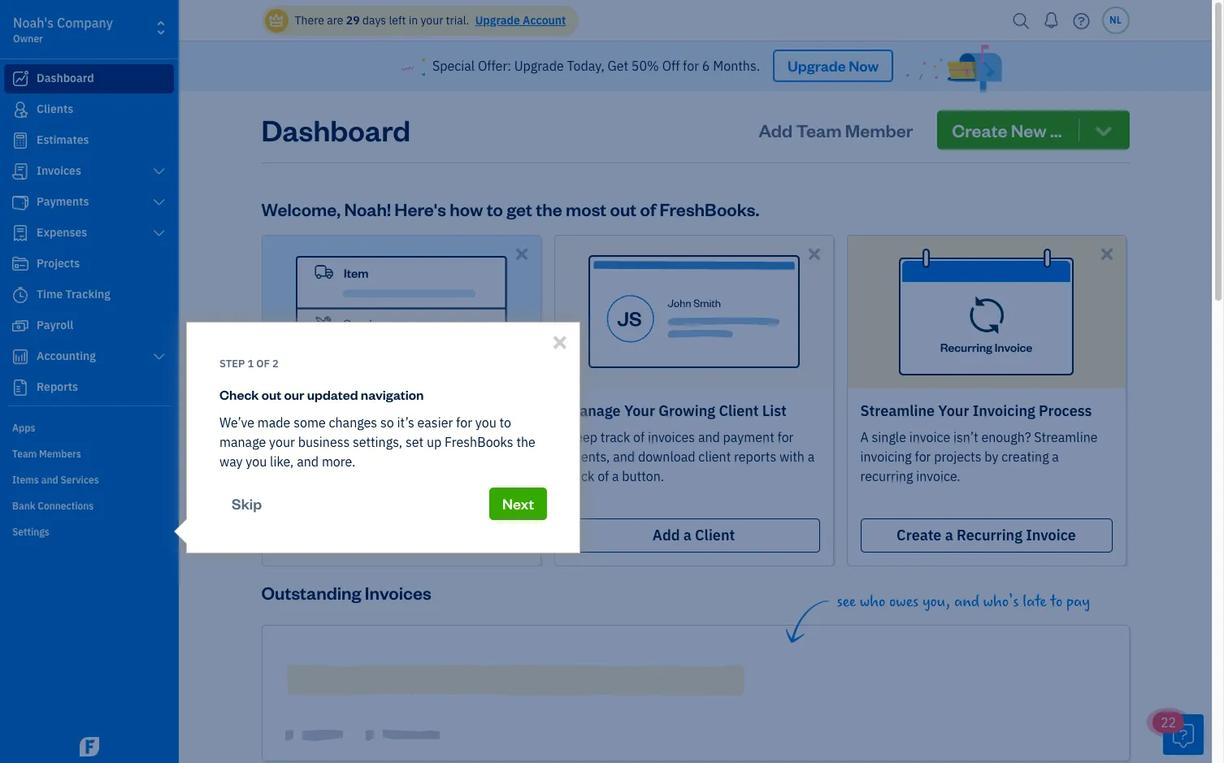Task type: locate. For each thing, give the bounding box(es) containing it.
your for streamline
[[938, 401, 969, 420]]

1 vertical spatial add
[[653, 526, 680, 544]]

shirts?
[[449, 429, 488, 445]]

chart image
[[11, 349, 30, 365]]

2 horizontal spatial you
[[475, 415, 497, 431]]

0 horizontal spatial track
[[275, 488, 305, 504]]

× dialog
[[186, 322, 580, 554]]

manage
[[568, 401, 621, 420]]

invoice down items
[[459, 468, 500, 484]]

by
[[985, 449, 999, 465]]

0 vertical spatial the
[[536, 197, 562, 220]]

an up what
[[335, 429, 349, 445]]

track right keep on the left of page
[[601, 429, 630, 445]]

streamline up single
[[861, 401, 935, 420]]

account
[[523, 13, 566, 28]]

your up isn't
[[938, 401, 969, 420]]

streamline down the process
[[1034, 429, 1098, 445]]

apps image
[[12, 421, 174, 434]]

1 vertical spatial or
[[503, 468, 515, 484]]

enough?
[[982, 429, 1031, 445]]

1 vertical spatial invoice
[[459, 468, 500, 484]]

1 vertical spatial an
[[441, 468, 456, 484]]

changes
[[329, 415, 377, 431]]

invoice up projects
[[909, 429, 950, 445]]

or up next
[[503, 468, 515, 484]]

a
[[808, 449, 815, 465], [1052, 449, 1059, 465], [612, 468, 619, 484], [683, 526, 692, 544], [945, 526, 953, 544]]

to down what
[[326, 468, 338, 484]]

client down client
[[695, 526, 735, 544]]

today,
[[567, 58, 605, 74]]

outstanding invoices
[[261, 581, 431, 604]]

invoice inside tickets to an event? printed t-shirts? no matter what you sell, add your items or services to easily include on an invoice or track inventory.
[[459, 468, 500, 484]]

3 chevron large down image from the top
[[152, 227, 167, 240]]

invoice
[[1026, 526, 1076, 544]]

for inside we've made some changes so it's easier for you to manage your business settings, set up freshbooks the way you like, and more.
[[456, 415, 472, 431]]

list
[[762, 401, 787, 420]]

there
[[295, 13, 324, 28]]

for for off
[[683, 58, 699, 74]]

on
[[424, 468, 438, 484]]

settings,
[[353, 434, 403, 450]]

an right on
[[441, 468, 456, 484]]

1 dismiss image from the left
[[805, 244, 824, 263]]

1 horizontal spatial streamline
[[1034, 429, 1098, 445]]

0 horizontal spatial an
[[335, 429, 349, 445]]

0 horizontal spatial dismiss image
[[805, 244, 824, 263]]

add inside 'button'
[[759, 118, 793, 141]]

0 vertical spatial invoice
[[909, 429, 950, 445]]

we've
[[219, 415, 255, 431]]

dismiss image for streamline your invoicing process
[[1098, 244, 1117, 263]]

chevron large down image for chart image
[[152, 350, 167, 363]]

you up freshbooks
[[475, 415, 497, 431]]

off
[[662, 58, 680, 74]]

client image
[[11, 102, 30, 118]]

1 horizontal spatial invoice
[[909, 429, 950, 445]]

to up freshbooks
[[500, 415, 511, 431]]

add left team
[[759, 118, 793, 141]]

for up with
[[778, 429, 794, 445]]

upgrade
[[475, 13, 520, 28], [788, 56, 846, 75], [514, 58, 564, 74]]

track down services
[[275, 488, 305, 504]]

for up freshbooks
[[456, 415, 472, 431]]

event?
[[352, 429, 391, 445]]

matter
[[275, 449, 314, 465]]

a right create
[[945, 526, 953, 544]]

next button
[[489, 488, 547, 520]]

what
[[317, 449, 346, 465]]

your
[[421, 13, 443, 28], [269, 434, 295, 450], [426, 449, 452, 465]]

streamline
[[861, 401, 935, 420], [1034, 429, 1098, 445]]

your
[[624, 401, 655, 420], [938, 401, 969, 420]]

a right creating
[[1052, 449, 1059, 465]]

a down keep track of invoices and payment for clients, and download client reports with a click of a button.
[[683, 526, 692, 544]]

of right click
[[598, 468, 609, 484]]

0 vertical spatial out
[[610, 197, 637, 220]]

0 vertical spatial track
[[601, 429, 630, 445]]

items
[[455, 449, 487, 465]]

your down t-
[[426, 449, 452, 465]]

0 vertical spatial add
[[759, 118, 793, 141]]

1 horizontal spatial you
[[349, 449, 370, 465]]

upgrade now
[[788, 56, 879, 75]]

your inside tickets to an event? printed t-shirts? no matter what you sell, add your items or services to easily include on an invoice or track inventory.
[[426, 449, 452, 465]]

1 vertical spatial track
[[275, 488, 305, 504]]

1 vertical spatial streamline
[[1034, 429, 1098, 445]]

1 vertical spatial the
[[517, 434, 536, 450]]

0 horizontal spatial add
[[653, 526, 680, 544]]

you
[[475, 415, 497, 431], [349, 449, 370, 465], [246, 454, 267, 470]]

upgrade right offer:
[[514, 58, 564, 74]]

no
[[491, 429, 508, 445]]

days
[[362, 13, 386, 28]]

of left 2
[[256, 357, 270, 371]]

keep track of invoices and payment for clients, and download client reports with a click of a button.
[[568, 429, 815, 484]]

and right the you,
[[954, 592, 980, 611]]

see
[[837, 592, 856, 611]]

outstanding
[[261, 581, 361, 604]]

2 dismiss image from the left
[[1098, 244, 1117, 263]]

the right the get
[[536, 197, 562, 220]]

or down no
[[490, 449, 503, 465]]

your right in
[[421, 13, 443, 28]]

0 horizontal spatial get
[[275, 401, 299, 420]]

2
[[272, 357, 279, 371]]

0 vertical spatial client
[[719, 401, 759, 420]]

you inside tickets to an event? printed t-shirts? no matter what you sell, add your items or services to easily include on an invoice or track inventory.
[[349, 449, 370, 465]]

0 horizontal spatial your
[[624, 401, 655, 420]]

1 horizontal spatial the
[[536, 197, 562, 220]]

add down button.
[[653, 526, 680, 544]]

the right no
[[517, 434, 536, 450]]

get left the '50%'
[[608, 58, 628, 74]]

member
[[845, 118, 913, 141]]

to inside we've made some changes so it's easier for you to manage your business settings, set up freshbooks the way you like, and more.
[[500, 415, 511, 431]]

to left pay at the bottom right of the page
[[1051, 592, 1063, 611]]

business
[[298, 434, 350, 450]]

1 horizontal spatial dismiss image
[[1098, 244, 1117, 263]]

invoices
[[365, 581, 431, 604]]

you,
[[923, 592, 951, 611]]

team members image
[[12, 447, 174, 460]]

process
[[1039, 401, 1092, 420]]

out right the most
[[610, 197, 637, 220]]

upgrade left now
[[788, 56, 846, 75]]

dashboard image
[[11, 71, 30, 87]]

0 horizontal spatial the
[[517, 434, 536, 450]]

1 horizontal spatial out
[[610, 197, 637, 220]]

most
[[566, 197, 607, 220]]

create
[[897, 526, 942, 544]]

pay
[[1067, 592, 1090, 611]]

4 chevron large down image from the top
[[152, 350, 167, 363]]

client
[[699, 449, 731, 465]]

of left the freshbooks.
[[640, 197, 656, 220]]

add for add team member
[[759, 118, 793, 141]]

you down manage on the bottom
[[246, 454, 267, 470]]

and
[[436, 401, 461, 420], [698, 429, 720, 445], [613, 449, 635, 465], [297, 454, 319, 470], [954, 592, 980, 611]]

out
[[610, 197, 637, 220], [262, 386, 281, 403]]

client up payment
[[719, 401, 759, 420]]

0 vertical spatial streamline
[[861, 401, 935, 420]]

invoices
[[648, 429, 695, 445]]

to left the get
[[487, 197, 503, 220]]

in
[[409, 13, 418, 28]]

freshbooks image
[[76, 737, 102, 757]]

a left button.
[[612, 468, 619, 484]]

money image
[[11, 318, 30, 334]]

2 chevron large down image from the top
[[152, 196, 167, 209]]

tickets
[[275, 429, 317, 445]]

and up t-
[[436, 401, 461, 420]]

here's
[[395, 197, 446, 220]]

get up tickets
[[275, 401, 299, 420]]

the inside we've made some changes so it's easier for you to manage your business settings, set up freshbooks the way you like, and more.
[[517, 434, 536, 450]]

skip
[[232, 494, 262, 513]]

1 horizontal spatial an
[[441, 468, 456, 484]]

1 horizontal spatial add
[[759, 118, 793, 141]]

months.
[[713, 58, 760, 74]]

× step 1 of 2
[[219, 325, 567, 371]]

and up client
[[698, 429, 720, 445]]

0 horizontal spatial invoice
[[459, 468, 500, 484]]

1 chevron large down image from the top
[[152, 165, 167, 178]]

started
[[303, 401, 353, 420]]

to
[[487, 197, 503, 220], [500, 415, 511, 431], [320, 429, 332, 445], [326, 468, 338, 484], [1051, 592, 1063, 611]]

0 vertical spatial get
[[608, 58, 628, 74]]

1 horizontal spatial your
[[938, 401, 969, 420]]

for inside the a single invoice isn't enough? streamline invoicing for projects by creating a recurring invoice.
[[915, 449, 931, 465]]

for left 6
[[683, 58, 699, 74]]

sell,
[[374, 449, 398, 465]]

get
[[608, 58, 628, 74], [275, 401, 299, 420]]

and for get started with items and services
[[436, 401, 461, 420]]

an
[[335, 429, 349, 445], [441, 468, 456, 484]]

invoice
[[909, 429, 950, 445], [459, 468, 500, 484]]

1 your from the left
[[624, 401, 655, 420]]

for up invoice.
[[915, 449, 931, 465]]

add a client link
[[568, 518, 820, 553]]

of inside × step 1 of 2
[[256, 357, 270, 371]]

2 your from the left
[[938, 401, 969, 420]]

your up invoices
[[624, 401, 655, 420]]

dismiss image
[[805, 244, 824, 263], [1098, 244, 1117, 263]]

dismiss image
[[513, 244, 531, 263]]

chevron large down image
[[152, 165, 167, 178], [152, 196, 167, 209], [152, 227, 167, 240], [152, 350, 167, 363]]

updated
[[307, 386, 358, 403]]

0 horizontal spatial out
[[262, 386, 281, 403]]

add for add a client
[[653, 526, 680, 544]]

bank connections image
[[12, 499, 174, 512]]

out left our
[[262, 386, 281, 403]]

out inside × dialog
[[262, 386, 281, 403]]

invoice inside the a single invoice isn't enough? streamline invoicing for projects by creating a recurring invoice.
[[909, 429, 950, 445]]

easier
[[417, 415, 453, 431]]

upgrade now link
[[773, 50, 894, 82]]

and down business
[[297, 454, 319, 470]]

more.
[[322, 454, 356, 470]]

1 horizontal spatial track
[[601, 429, 630, 445]]

step
[[219, 357, 245, 371]]

1 vertical spatial out
[[262, 386, 281, 403]]

to up what
[[320, 429, 332, 445]]

track
[[601, 429, 630, 445], [275, 488, 305, 504]]

you up easily
[[349, 449, 370, 465]]

×
[[552, 325, 567, 355]]

your up like,
[[269, 434, 295, 450]]



Task type: vqa. For each thing, say whether or not it's contained in the screenshot.
include
yes



Task type: describe. For each thing, give the bounding box(es) containing it.
trial.
[[446, 13, 469, 28]]

noah!
[[344, 197, 391, 220]]

skip button
[[228, 488, 266, 520]]

noah's company owner
[[13, 15, 113, 45]]

for for easier
[[456, 415, 472, 431]]

see who owes you, and who's late to pay
[[837, 592, 1090, 611]]

1 vertical spatial client
[[695, 526, 735, 544]]

check
[[219, 386, 259, 403]]

a right with
[[808, 449, 815, 465]]

company
[[57, 15, 113, 31]]

a
[[861, 429, 869, 445]]

track inside keep track of invoices and payment for clients, and download client reports with a click of a button.
[[601, 429, 630, 445]]

crown image
[[268, 12, 285, 29]]

upgrade right trial.
[[475, 13, 520, 28]]

made
[[258, 415, 291, 431]]

tickets to an event? printed t-shirts? no matter what you sell, add your items or services to easily include on an invoice or track inventory.
[[275, 429, 515, 504]]

chevron large down image for 'invoice' image
[[152, 165, 167, 178]]

report image
[[11, 380, 30, 396]]

and up button.
[[613, 449, 635, 465]]

our
[[284, 386, 304, 403]]

invoice.
[[916, 468, 961, 484]]

reports
[[734, 449, 777, 465]]

some
[[294, 415, 326, 431]]

estimate image
[[11, 133, 30, 149]]

your for manage
[[624, 401, 655, 420]]

streamline your invoicing process
[[861, 401, 1092, 420]]

your inside we've made some changes so it's easier for you to manage your business settings, set up freshbooks the way you like, and more.
[[269, 434, 295, 450]]

chevron large down image for expense icon
[[152, 227, 167, 240]]

special
[[432, 58, 475, 74]]

welcome,
[[261, 197, 341, 220]]

1 horizontal spatial get
[[608, 58, 628, 74]]

it's
[[397, 415, 414, 431]]

and for keep track of invoices and payment for clients, and download client reports with a click of a button.
[[698, 429, 720, 445]]

add team member
[[759, 118, 913, 141]]

for for invoicing
[[915, 449, 931, 465]]

payment image
[[11, 194, 30, 211]]

× button
[[552, 325, 567, 355]]

0 horizontal spatial you
[[246, 454, 267, 470]]

inventory.
[[308, 488, 365, 504]]

invoicing
[[861, 449, 912, 465]]

freshbooks.
[[660, 197, 760, 220]]

download
[[638, 449, 696, 465]]

chevron large down image for payment image
[[152, 196, 167, 209]]

and inside we've made some changes so it's easier for you to manage your business settings, set up freshbooks the way you like, and more.
[[297, 454, 319, 470]]

noah's
[[13, 15, 54, 31]]

button.
[[622, 468, 664, 484]]

services
[[465, 401, 522, 420]]

payment
[[723, 429, 775, 445]]

offer:
[[478, 58, 511, 74]]

are
[[327, 13, 343, 28]]

get started with items and services
[[275, 401, 522, 420]]

include
[[378, 468, 421, 484]]

29
[[346, 13, 360, 28]]

0 vertical spatial or
[[490, 449, 503, 465]]

add
[[401, 449, 423, 465]]

search image
[[1008, 9, 1034, 33]]

items
[[392, 401, 432, 420]]

with
[[780, 449, 805, 465]]

dismiss image for manage your growing client list
[[805, 244, 824, 263]]

items and services image
[[12, 473, 174, 486]]

with
[[357, 401, 389, 420]]

growing
[[659, 401, 716, 420]]

settings image
[[12, 525, 174, 538]]

manage
[[219, 434, 266, 450]]

up
[[427, 434, 442, 450]]

freshbooks
[[445, 434, 513, 450]]

6
[[702, 58, 710, 74]]

invoicing
[[973, 401, 1036, 420]]

0 horizontal spatial streamline
[[861, 401, 935, 420]]

easily
[[341, 468, 375, 484]]

set
[[406, 434, 424, 450]]

recurring
[[957, 526, 1023, 544]]

dashboard
[[261, 110, 411, 149]]

timer image
[[11, 287, 30, 303]]

get
[[507, 197, 532, 220]]

1 vertical spatial get
[[275, 401, 299, 420]]

expense image
[[11, 225, 30, 241]]

welcome, noah! here's how to get the most out of freshbooks.
[[261, 197, 760, 220]]

there are 29 days left in your trial. upgrade account
[[295, 13, 566, 28]]

how
[[450, 197, 483, 220]]

upgrade account link
[[472, 13, 566, 28]]

clients,
[[568, 449, 610, 465]]

0 vertical spatial an
[[335, 429, 349, 445]]

owes
[[889, 592, 919, 611]]

navigation
[[361, 386, 424, 403]]

main element
[[0, 0, 219, 763]]

create a recurring invoice link
[[861, 518, 1113, 553]]

a inside the a single invoice isn't enough? streamline invoicing for projects by creating a recurring invoice.
[[1052, 449, 1059, 465]]

and for see who owes you, and who's late to pay
[[954, 592, 980, 611]]

a single invoice isn't enough? streamline invoicing for projects by creating a recurring invoice.
[[861, 429, 1098, 484]]

add team member button
[[744, 110, 928, 149]]

who
[[860, 592, 886, 611]]

streamline inside the a single invoice isn't enough? streamline invoicing for projects by creating a recurring invoice.
[[1034, 429, 1098, 445]]

next
[[502, 494, 534, 513]]

for inside keep track of invoices and payment for clients, and download client reports with a click of a button.
[[778, 429, 794, 445]]

go to help image
[[1069, 9, 1095, 33]]

add a client
[[653, 526, 735, 544]]

projects
[[934, 449, 982, 465]]

invoice image
[[11, 163, 30, 180]]

create a recurring invoice
[[897, 526, 1076, 544]]

track inside tickets to an event? printed t-shirts? no matter what you sell, add your items or services to easily include on an invoice or track inventory.
[[275, 488, 305, 504]]

printed
[[394, 429, 437, 445]]

special offer: upgrade today, get 50% off for 6 months.
[[432, 58, 760, 74]]

recurring
[[861, 468, 913, 484]]

creating
[[1002, 449, 1049, 465]]

project image
[[11, 256, 30, 272]]

of left invoices
[[633, 429, 645, 445]]

t-
[[440, 429, 449, 445]]

owner
[[13, 33, 43, 45]]

keep
[[568, 429, 598, 445]]



